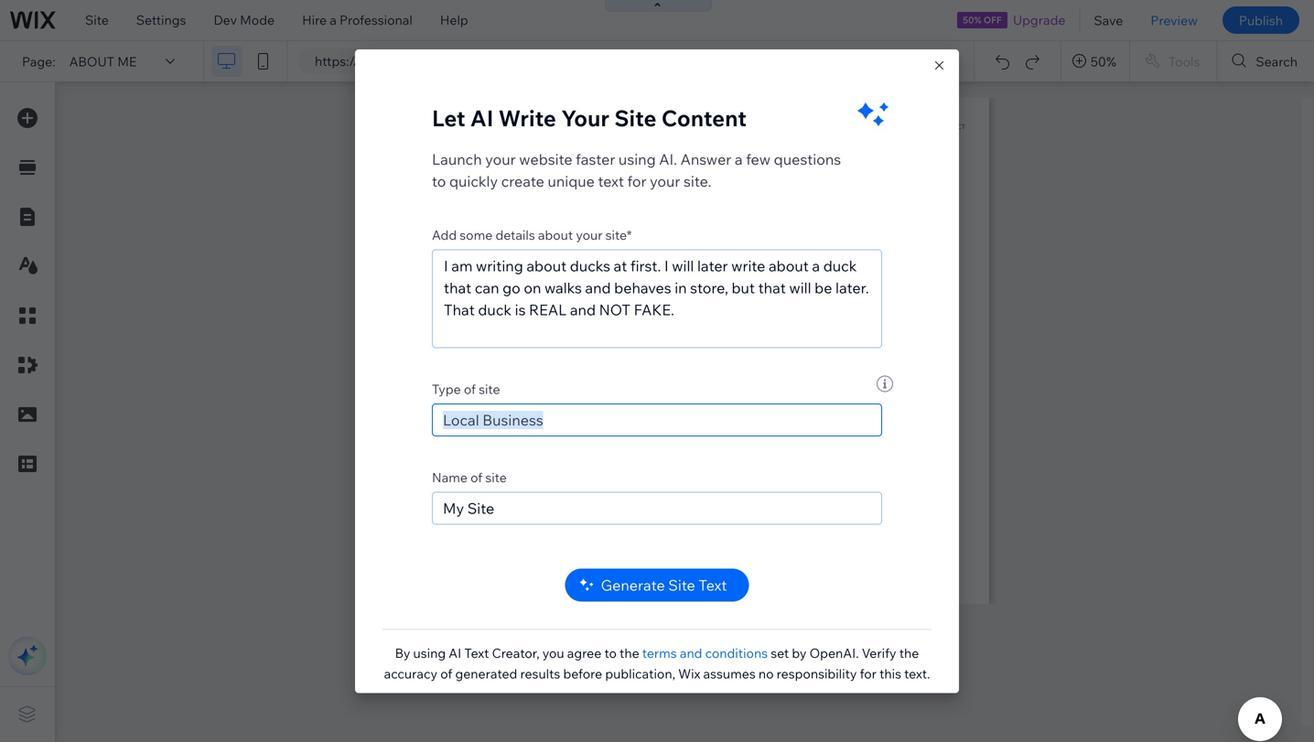 Task type: locate. For each thing, give the bounding box(es) containing it.
of right name
[[471, 469, 483, 485]]

of
[[464, 381, 476, 397], [471, 469, 483, 485], [441, 666, 453, 682]]

1 vertical spatial of
[[471, 469, 483, 485]]

search button
[[1218, 41, 1315, 81]]

e.g., A pet care salon with services for dogs and cats, baths, haircuts, nail trimming and training, small and dedicated staff, in New York City text field
[[432, 249, 882, 348]]

creator,
[[492, 645, 540, 661]]

1 horizontal spatial for
[[860, 666, 877, 682]]

site.
[[684, 172, 712, 190]]

your down ai.
[[650, 172, 681, 190]]

site right your
[[615, 104, 657, 132]]

site right type
[[479, 381, 500, 397]]

ai up generated
[[449, 645, 462, 661]]

a
[[330, 12, 337, 28], [735, 150, 743, 168]]

publish
[[1239, 12, 1283, 28]]

site for name of site
[[485, 469, 507, 485]]

generate site text button
[[565, 569, 749, 602]]

your up create
[[485, 150, 516, 168]]

2 vertical spatial of
[[441, 666, 453, 682]]

for inside set by openai. verify the accuracy of generated results before publication, wix assumes no responsibility for this text.
[[860, 666, 877, 682]]

1 horizontal spatial your
[[576, 227, 603, 243]]

https://www.wix.com/mysite
[[315, 53, 482, 69]]

text
[[699, 576, 727, 594], [464, 645, 489, 661]]

for
[[628, 172, 647, 190], [860, 666, 877, 682]]

0 horizontal spatial site
[[85, 12, 109, 28]]

write
[[499, 104, 556, 132]]

let ai write your site content
[[432, 104, 747, 132]]

to right agree
[[605, 645, 617, 661]]

me
[[117, 53, 137, 69]]

0 vertical spatial for
[[628, 172, 647, 190]]

1 vertical spatial to
[[605, 645, 617, 661]]

a left few
[[735, 150, 743, 168]]

1 horizontal spatial 50%
[[1091, 53, 1117, 69]]

0 horizontal spatial ai
[[449, 645, 462, 661]]

results
[[520, 666, 561, 682]]

text up terms and conditions button
[[699, 576, 727, 594]]

your
[[561, 104, 610, 132]]

50% for 50%
[[1091, 53, 1117, 69]]

0 horizontal spatial for
[[628, 172, 647, 190]]

of inside set by openai. verify the accuracy of generated results before publication, wix assumes no responsibility for this text.
[[441, 666, 453, 682]]

using left ai.
[[619, 150, 656, 168]]

your
[[485, 150, 516, 168], [650, 172, 681, 190], [576, 227, 603, 243]]

1 horizontal spatial using
[[619, 150, 656, 168]]

conditions
[[705, 645, 768, 661]]

ai
[[470, 104, 494, 132], [449, 645, 462, 661]]

site right generate
[[669, 576, 696, 594]]

0 horizontal spatial the
[[620, 645, 640, 661]]

using
[[619, 150, 656, 168], [413, 645, 446, 661]]

1 vertical spatial a
[[735, 150, 743, 168]]

0 horizontal spatial 50%
[[963, 14, 982, 26]]

assumes
[[704, 666, 756, 682]]

for for this
[[860, 666, 877, 682]]

0 horizontal spatial to
[[432, 172, 446, 190]]

by
[[395, 645, 410, 661]]

openai.
[[810, 645, 859, 661]]

1 horizontal spatial a
[[735, 150, 743, 168]]

0 vertical spatial your
[[485, 150, 516, 168]]

ai right let
[[470, 104, 494, 132]]

text.
[[905, 666, 930, 682]]

Pet Care Provider text field
[[432, 403, 882, 436]]

1 vertical spatial for
[[860, 666, 877, 682]]

name
[[432, 469, 468, 485]]

accuracy
[[384, 666, 438, 682]]

about
[[538, 227, 573, 243]]

of right type
[[464, 381, 476, 397]]

for inside launch your website faster using ai. answer a few questions to quickly create unique text for your site.
[[628, 172, 647, 190]]

publish button
[[1223, 6, 1300, 34]]

0 vertical spatial text
[[699, 576, 727, 594]]

1 horizontal spatial to
[[605, 645, 617, 661]]

quickly
[[449, 172, 498, 190]]

0 vertical spatial a
[[330, 12, 337, 28]]

terms and conditions button
[[642, 645, 768, 662]]

1 vertical spatial site
[[615, 104, 657, 132]]

1 vertical spatial ai
[[449, 645, 462, 661]]

of right accuracy
[[441, 666, 453, 682]]

for left this
[[860, 666, 877, 682]]

of for type
[[464, 381, 476, 397]]

a right the hire
[[330, 12, 337, 28]]

site
[[85, 12, 109, 28], [615, 104, 657, 132], [669, 576, 696, 594]]

to
[[432, 172, 446, 190], [605, 645, 617, 661]]

set by openai. verify the accuracy of generated results before publication, wix assumes no responsibility for this text.
[[384, 645, 930, 682]]

50% down save button
[[1091, 53, 1117, 69]]

0 vertical spatial using
[[619, 150, 656, 168]]

0 vertical spatial of
[[464, 381, 476, 397]]

for right text
[[628, 172, 647, 190]]

the up text.
[[900, 645, 919, 661]]

0 vertical spatial site
[[479, 381, 500, 397]]

50%
[[963, 14, 982, 26], [1091, 53, 1117, 69]]

text
[[598, 172, 624, 190]]

0 vertical spatial ai
[[470, 104, 494, 132]]

few
[[746, 150, 771, 168]]

to down launch
[[432, 172, 446, 190]]

50% left off
[[963, 14, 982, 26]]

site
[[479, 381, 500, 397], [485, 469, 507, 485]]

1 horizontal spatial site
[[615, 104, 657, 132]]

add
[[432, 227, 457, 243]]

1 vertical spatial site
[[485, 469, 507, 485]]

the up publication,
[[620, 645, 640, 661]]

of for name
[[471, 469, 483, 485]]

site up 'about'
[[85, 12, 109, 28]]

text up generated
[[464, 645, 489, 661]]

1 vertical spatial text
[[464, 645, 489, 661]]

this
[[880, 666, 902, 682]]

2 horizontal spatial your
[[650, 172, 681, 190]]

generate
[[601, 576, 665, 594]]

Fluffy Tails text field
[[432, 492, 882, 525]]

to inside launch your website faster using ai. answer a few questions to quickly create unique text for your site.
[[432, 172, 446, 190]]

0 vertical spatial 50%
[[963, 14, 982, 26]]

using right by
[[413, 645, 446, 661]]

50% inside "50%" button
[[1091, 53, 1117, 69]]

upgrade
[[1013, 12, 1066, 28]]

set
[[771, 645, 789, 661]]

about me
[[69, 53, 137, 69]]

off
[[984, 14, 1002, 26]]

2 vertical spatial site
[[669, 576, 696, 594]]

1 horizontal spatial the
[[900, 645, 919, 661]]

some
[[460, 227, 493, 243]]

0 horizontal spatial a
[[330, 12, 337, 28]]

2 the from the left
[[900, 645, 919, 661]]

let
[[432, 104, 466, 132]]

launch
[[432, 150, 482, 168]]

0 vertical spatial to
[[432, 172, 446, 190]]

your left site*
[[576, 227, 603, 243]]

before
[[563, 666, 603, 682]]

settings
[[136, 12, 186, 28]]

website
[[519, 150, 573, 168]]

0 horizontal spatial your
[[485, 150, 516, 168]]

1 vertical spatial 50%
[[1091, 53, 1117, 69]]

site for type of site
[[479, 381, 500, 397]]

the
[[620, 645, 640, 661], [900, 645, 919, 661]]

1 horizontal spatial text
[[699, 576, 727, 594]]

2 horizontal spatial site
[[669, 576, 696, 594]]

1 vertical spatial using
[[413, 645, 446, 661]]

site right name
[[485, 469, 507, 485]]



Task type: describe. For each thing, give the bounding box(es) containing it.
faster
[[576, 150, 615, 168]]

publication,
[[605, 666, 676, 682]]

no
[[759, 666, 774, 682]]

wix
[[678, 666, 701, 682]]

1 horizontal spatial ai
[[470, 104, 494, 132]]

answer
[[681, 150, 732, 168]]

save button
[[1081, 0, 1137, 40]]

details
[[496, 227, 535, 243]]

the inside set by openai. verify the accuracy of generated results before publication, wix assumes no responsibility for this text.
[[900, 645, 919, 661]]

professional
[[340, 12, 413, 28]]

50% for 50% off
[[963, 14, 982, 26]]

2 vertical spatial your
[[576, 227, 603, 243]]

site inside button
[[669, 576, 696, 594]]

mode
[[240, 12, 275, 28]]

launch your website faster using ai. answer a few questions to quickly create unique text for your site.
[[432, 150, 841, 190]]

tools button
[[1130, 41, 1217, 81]]

hire
[[302, 12, 327, 28]]

tools
[[1169, 53, 1200, 69]]

generate site text
[[601, 576, 727, 594]]

by
[[792, 645, 807, 661]]

name of site
[[432, 469, 507, 485]]

preview button
[[1137, 0, 1212, 40]]

questions
[[774, 150, 841, 168]]

agree
[[567, 645, 602, 661]]

and
[[680, 645, 703, 661]]

add some details about your site*
[[432, 227, 632, 243]]

0 vertical spatial site
[[85, 12, 109, 28]]

generated
[[455, 666, 518, 682]]

verify
[[862, 645, 897, 661]]

0 horizontal spatial text
[[464, 645, 489, 661]]

about
[[69, 53, 114, 69]]

a inside launch your website faster using ai. answer a few questions to quickly create unique text for your site.
[[735, 150, 743, 168]]

by using ai text creator, you agree to the terms and conditions
[[395, 645, 768, 661]]

help
[[440, 12, 468, 28]]

responsibility
[[777, 666, 857, 682]]

ai.
[[659, 150, 677, 168]]

terms
[[642, 645, 677, 661]]

1 vertical spatial your
[[650, 172, 681, 190]]

search
[[1256, 53, 1298, 69]]

preview
[[1151, 12, 1198, 28]]

unique
[[548, 172, 595, 190]]

hire a professional
[[302, 12, 413, 28]]

save
[[1094, 12, 1124, 28]]

text inside button
[[699, 576, 727, 594]]

content
[[662, 104, 747, 132]]

dev
[[214, 12, 237, 28]]

1 the from the left
[[620, 645, 640, 661]]

type
[[432, 381, 461, 397]]

50% off
[[963, 14, 1002, 26]]

for for your
[[628, 172, 647, 190]]

50% button
[[1062, 41, 1130, 81]]

site*
[[606, 227, 632, 243]]

create
[[501, 172, 545, 190]]

type of site
[[432, 381, 500, 397]]

using inside launch your website faster using ai. answer a few questions to quickly create unique text for your site.
[[619, 150, 656, 168]]

dev mode
[[214, 12, 275, 28]]

0 horizontal spatial using
[[413, 645, 446, 661]]

you
[[543, 645, 565, 661]]



Task type: vqa. For each thing, say whether or not it's contained in the screenshot.
Popular This Month link
no



